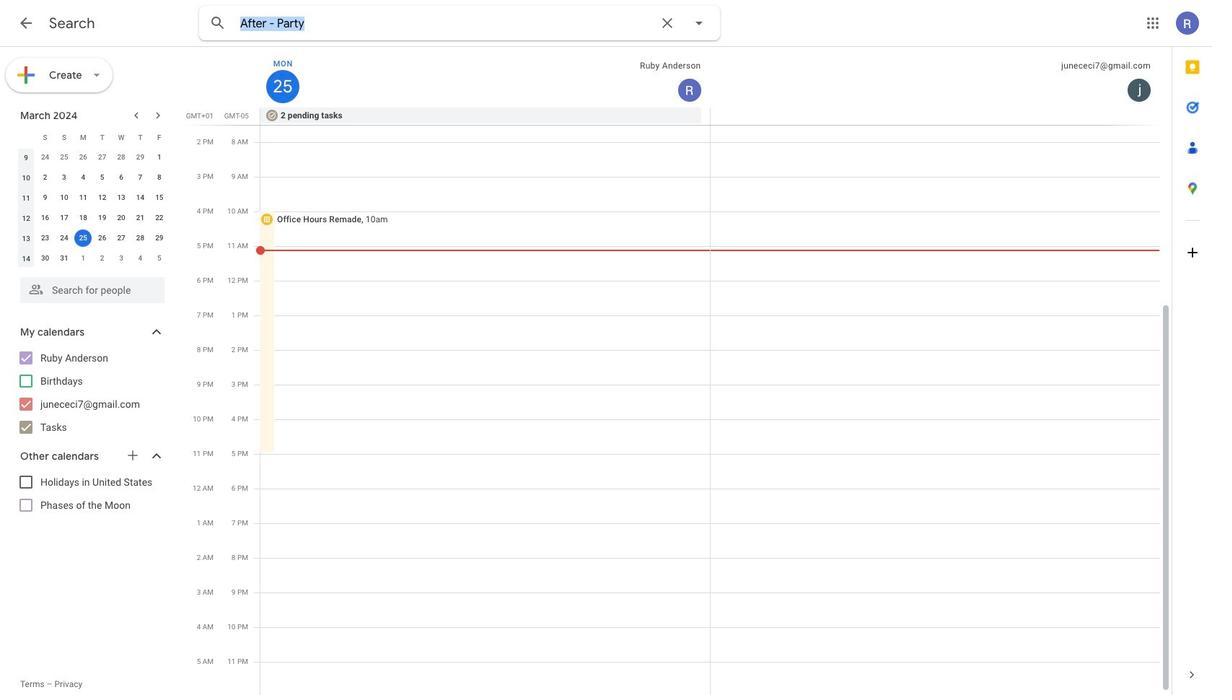Task type: vqa. For each thing, say whether or not it's contained in the screenshot.
bottommost "column header"
yes



Task type: locate. For each thing, give the bounding box(es) containing it.
february 25 element
[[56, 149, 73, 166]]

row group
[[17, 147, 169, 269]]

february 27 element
[[94, 149, 111, 166]]

row
[[254, 108, 1172, 125], [17, 127, 169, 147], [17, 147, 169, 167], [17, 167, 169, 188], [17, 188, 169, 208], [17, 208, 169, 228], [17, 228, 169, 248], [17, 248, 169, 269]]

april 2 element
[[94, 250, 111, 267]]

25, today element
[[75, 230, 92, 247]]

3 element
[[56, 169, 73, 186]]

10 element
[[56, 189, 73, 206]]

18 element
[[75, 209, 92, 227]]

26 element
[[94, 230, 111, 247]]

None search field
[[199, 6, 720, 40]]

column header inside march 2024 grid
[[17, 127, 36, 147]]

cell
[[74, 228, 93, 248]]

23 element
[[37, 230, 54, 247]]

march 2024 grid
[[14, 127, 169, 269]]

28 element
[[132, 230, 149, 247]]

clear search image
[[653, 9, 682, 38]]

22 element
[[151, 209, 168, 227]]

tab list
[[1173, 47, 1213, 655]]

5 element
[[94, 169, 111, 186]]

0 horizontal spatial column header
[[17, 127, 36, 147]]

8 element
[[151, 169, 168, 186]]

1 element
[[151, 149, 168, 166]]

search image
[[204, 9, 232, 38]]

31 element
[[56, 250, 73, 267]]

heading
[[49, 14, 95, 32]]

2 element
[[37, 169, 54, 186]]

grid
[[185, 47, 1172, 695]]

column header
[[261, 47, 711, 108], [17, 127, 36, 147]]

30 element
[[37, 250, 54, 267]]

april 4 element
[[132, 250, 149, 267]]

1 vertical spatial column header
[[17, 127, 36, 147]]

monday, march 25, today element
[[266, 70, 300, 103]]

11 element
[[75, 189, 92, 206]]

row group inside march 2024 grid
[[17, 147, 169, 269]]

14 element
[[132, 189, 149, 206]]

13 element
[[113, 189, 130, 206]]

15 element
[[151, 189, 168, 206]]

0 vertical spatial column header
[[261, 47, 711, 108]]

1 horizontal spatial column header
[[261, 47, 711, 108]]

None search field
[[0, 271, 179, 303]]



Task type: describe. For each thing, give the bounding box(es) containing it.
february 29 element
[[132, 149, 149, 166]]

27 element
[[113, 230, 130, 247]]

april 5 element
[[151, 250, 168, 267]]

9 element
[[37, 189, 54, 206]]

february 26 element
[[75, 149, 92, 166]]

Search text field
[[240, 17, 650, 31]]

6 element
[[113, 169, 130, 186]]

7 element
[[132, 169, 149, 186]]

february 28 element
[[113, 149, 130, 166]]

april 1 element
[[75, 250, 92, 267]]

search options image
[[685, 9, 714, 38]]

add other calendars image
[[126, 448, 140, 463]]

21 element
[[132, 209, 149, 227]]

go back image
[[17, 14, 35, 32]]

12 element
[[94, 189, 111, 206]]

april 3 element
[[113, 250, 130, 267]]

29 element
[[151, 230, 168, 247]]

19 element
[[94, 209, 111, 227]]

cell inside row group
[[74, 228, 93, 248]]

february 24 element
[[37, 149, 54, 166]]

24 element
[[56, 230, 73, 247]]

20 element
[[113, 209, 130, 227]]

4 element
[[75, 169, 92, 186]]

other calendars list
[[3, 471, 179, 517]]

Search for people text field
[[29, 277, 156, 303]]

17 element
[[56, 209, 73, 227]]

my calendars list
[[3, 347, 179, 439]]

16 element
[[37, 209, 54, 227]]



